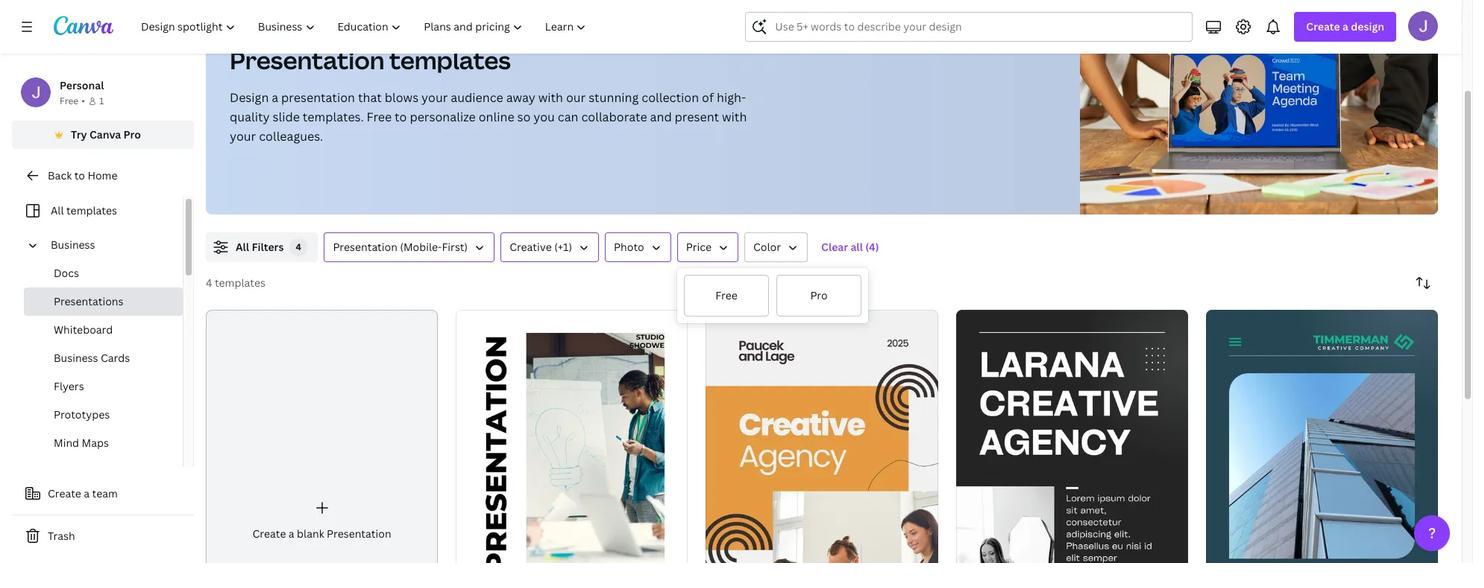 Task type: vqa. For each thing, say whether or not it's contained in the screenshot.
Orange Yellow Minimalist Aesthetic A Day in My Life Travel Vlog Youtube Thumbnail
no



Task type: locate. For each thing, give the bounding box(es) containing it.
personalize
[[410, 109, 476, 125]]

1 vertical spatial with
[[722, 109, 747, 125]]

0 vertical spatial all
[[51, 204, 64, 218]]

presentation up presentation in the top left of the page
[[230, 44, 385, 76]]

None search field
[[745, 12, 1193, 42]]

0 horizontal spatial your
[[230, 128, 256, 145]]

presentation left (mobile- in the left top of the page
[[333, 240, 398, 254]]

business cards
[[54, 351, 130, 366]]

online
[[479, 109, 514, 125]]

a inside dropdown button
[[1343, 19, 1349, 34]]

create a blank presentation
[[253, 527, 391, 541]]

create a team button
[[12, 480, 194, 509]]

to down the blows
[[395, 109, 407, 125]]

1 horizontal spatial 4
[[296, 241, 302, 254]]

1 horizontal spatial free
[[367, 109, 392, 125]]

all
[[51, 204, 64, 218], [236, 240, 249, 254]]

2 horizontal spatial free
[[716, 289, 738, 303]]

1 vertical spatial 4
[[206, 276, 212, 290]]

2 vertical spatial templates
[[215, 276, 266, 290]]

free down price button
[[716, 289, 738, 303]]

pro down clear
[[810, 289, 828, 303]]

templates down all filters
[[215, 276, 266, 290]]

a left team
[[84, 487, 90, 501]]

try canva pro
[[71, 128, 141, 142]]

templates inside all templates link
[[66, 204, 117, 218]]

to inside the back to home link
[[74, 169, 85, 183]]

1 horizontal spatial templates
[[215, 276, 266, 290]]

create a team
[[48, 487, 118, 501]]

1 vertical spatial to
[[74, 169, 85, 183]]

all for all templates
[[51, 204, 64, 218]]

to right 'back'
[[74, 169, 85, 183]]

whiteboard link
[[24, 316, 183, 345]]

price button
[[677, 233, 739, 263]]

presentation
[[230, 44, 385, 76], [333, 240, 398, 254], [327, 527, 391, 541]]

create inside button
[[48, 487, 81, 501]]

1 vertical spatial all
[[236, 240, 249, 254]]

1 horizontal spatial create
[[253, 527, 286, 541]]

stunning
[[589, 90, 639, 106]]

presentation inside button
[[333, 240, 398, 254]]

0 horizontal spatial to
[[74, 169, 85, 183]]

1 vertical spatial your
[[230, 128, 256, 145]]

green teal modern creative company mobile-first presentation image
[[1206, 310, 1438, 564]]

presentation
[[281, 90, 355, 106]]

1 horizontal spatial to
[[395, 109, 407, 125]]

create for create a design
[[1306, 19, 1340, 34]]

a up slide
[[272, 90, 278, 106]]

free inside button
[[716, 289, 738, 303]]

1 vertical spatial business
[[54, 351, 98, 366]]

1 vertical spatial free
[[367, 109, 392, 125]]

1 horizontal spatial your
[[422, 90, 448, 106]]

1
[[99, 95, 104, 107]]

with
[[538, 90, 563, 106], [722, 109, 747, 125]]

templates
[[389, 44, 511, 76], [66, 204, 117, 218], [215, 276, 266, 290]]

your down the quality
[[230, 128, 256, 145]]

all templates link
[[21, 197, 174, 225]]

that
[[358, 90, 382, 106]]

all down 'back'
[[51, 204, 64, 218]]

0 vertical spatial pro
[[123, 128, 141, 142]]

presentation (mobile-first) button
[[324, 233, 495, 263]]

templates up 'audience'
[[389, 44, 511, 76]]

4 for 4 templates
[[206, 276, 212, 290]]

slide
[[273, 109, 300, 125]]

2 vertical spatial presentation
[[327, 527, 391, 541]]

free down that
[[367, 109, 392, 125]]

0 vertical spatial your
[[422, 90, 448, 106]]

create for create a blank presentation
[[253, 527, 286, 541]]

a for design
[[1343, 19, 1349, 34]]

1 horizontal spatial all
[[236, 240, 249, 254]]

presentation for presentation (mobile-first)
[[333, 240, 398, 254]]

quality
[[230, 109, 270, 125]]

creative
[[510, 240, 552, 254]]

(4)
[[865, 240, 879, 254]]

business
[[51, 238, 95, 252], [54, 351, 98, 366]]

create
[[1306, 19, 1340, 34], [48, 487, 81, 501], [253, 527, 286, 541]]

price
[[686, 240, 712, 254]]

free inside design a presentation that blows your audience away with our stunning collection of high- quality slide templates. free to personalize online so you can collaborate and present with your colleagues.
[[367, 109, 392, 125]]

create a design button
[[1295, 12, 1396, 42]]

free left the •
[[60, 95, 79, 107]]

0 vertical spatial with
[[538, 90, 563, 106]]

0 vertical spatial to
[[395, 109, 407, 125]]

4 for 4
[[296, 241, 302, 254]]

of
[[702, 90, 714, 106]]

0 vertical spatial presentation
[[230, 44, 385, 76]]

try canva pro button
[[12, 121, 194, 149]]

4 filter options selected element
[[290, 239, 308, 257]]

docs
[[54, 266, 79, 280]]

a left the design
[[1343, 19, 1349, 34]]

templates for presentation templates
[[389, 44, 511, 76]]

0 vertical spatial business
[[51, 238, 95, 252]]

high-
[[717, 90, 746, 106]]

your
[[422, 90, 448, 106], [230, 128, 256, 145]]

and
[[650, 109, 672, 125]]

0 vertical spatial create
[[1306, 19, 1340, 34]]

creative (+1)
[[510, 240, 572, 254]]

free
[[60, 95, 79, 107], [367, 109, 392, 125], [716, 289, 738, 303]]

1 vertical spatial templates
[[66, 204, 117, 218]]

clear all (4) button
[[814, 233, 887, 263]]

mind maps
[[54, 436, 109, 451]]

0 horizontal spatial pro
[[123, 128, 141, 142]]

(+1)
[[554, 240, 572, 254]]

color button
[[745, 233, 808, 263]]

presentations
[[54, 295, 123, 309]]

colleagues.
[[259, 128, 323, 145]]

0 horizontal spatial 4
[[206, 276, 212, 290]]

with down high-
[[722, 109, 747, 125]]

create left the design
[[1306, 19, 1340, 34]]

presentation for presentation templates
[[230, 44, 385, 76]]

to
[[395, 109, 407, 125], [74, 169, 85, 183]]

presentation right blank
[[327, 527, 391, 541]]

business up "flyers"
[[54, 351, 98, 366]]

0 vertical spatial templates
[[389, 44, 511, 76]]

a
[[1343, 19, 1349, 34], [272, 90, 278, 106], [84, 487, 90, 501], [289, 527, 294, 541]]

0 horizontal spatial templates
[[66, 204, 117, 218]]

canva
[[89, 128, 121, 142]]

2 vertical spatial create
[[253, 527, 286, 541]]

blank
[[297, 527, 324, 541]]

0 vertical spatial 4
[[296, 241, 302, 254]]

presentation (mobile-first)
[[333, 240, 468, 254]]

top level navigation element
[[131, 12, 599, 42]]

create inside dropdown button
[[1306, 19, 1340, 34]]

a left blank
[[289, 527, 294, 541]]

create a blank presentation link
[[206, 310, 438, 564]]

pro button
[[776, 275, 862, 318]]

1 vertical spatial create
[[48, 487, 81, 501]]

templates for all templates
[[66, 204, 117, 218]]

templates.
[[303, 109, 364, 125]]

design
[[1351, 19, 1385, 34]]

a inside button
[[84, 487, 90, 501]]

pro
[[123, 128, 141, 142], [810, 289, 828, 303]]

business up docs
[[51, 238, 95, 252]]

1 vertical spatial presentation
[[333, 240, 398, 254]]

create left blank
[[253, 527, 286, 541]]

2 vertical spatial free
[[716, 289, 738, 303]]

trash
[[48, 530, 75, 544]]

with up you
[[538, 90, 563, 106]]

audience
[[451, 90, 503, 106]]

create left team
[[48, 487, 81, 501]]

prototypes
[[54, 408, 110, 422]]

4
[[296, 241, 302, 254], [206, 276, 212, 290]]

pro right "canva" at left top
[[123, 128, 141, 142]]

0 horizontal spatial create
[[48, 487, 81, 501]]

templates down back to home
[[66, 204, 117, 218]]

team
[[92, 487, 118, 501]]

0 vertical spatial free
[[60, 95, 79, 107]]

0 horizontal spatial free
[[60, 95, 79, 107]]

collaborate
[[581, 109, 647, 125]]

cards
[[101, 351, 130, 366]]

1 vertical spatial pro
[[810, 289, 828, 303]]

2 horizontal spatial create
[[1306, 19, 1340, 34]]

0 horizontal spatial all
[[51, 204, 64, 218]]

our
[[566, 90, 586, 106]]

your up personalize
[[422, 90, 448, 106]]

away
[[506, 90, 535, 106]]

photo button
[[605, 233, 671, 263]]

black white modern creative agency mobile presentation image
[[456, 310, 688, 564]]

2 horizontal spatial templates
[[389, 44, 511, 76]]

a inside design a presentation that blows your audience away with our stunning collection of high- quality slide templates. free to personalize online so you can collaborate and present with your colleagues.
[[272, 90, 278, 106]]

1 horizontal spatial with
[[722, 109, 747, 125]]

all left filters
[[236, 240, 249, 254]]

a for presentation
[[272, 90, 278, 106]]



Task type: describe. For each thing, give the bounding box(es) containing it.
personal
[[60, 78, 104, 93]]

whiteboard
[[54, 323, 113, 337]]

presentation templates
[[230, 44, 511, 76]]

create a design
[[1306, 19, 1385, 34]]

black white professional creative agency mobile presentation image
[[956, 310, 1188, 564]]

present
[[675, 109, 719, 125]]

design a presentation that blows your audience away with our stunning collection of high- quality slide templates. free to personalize online so you can collaborate and present with your colleagues.
[[230, 90, 747, 145]]

first)
[[442, 240, 468, 254]]

all templates
[[51, 204, 117, 218]]

all
[[851, 240, 863, 254]]

so
[[517, 109, 531, 125]]

back
[[48, 169, 72, 183]]

all filters
[[236, 240, 284, 254]]

a for team
[[84, 487, 90, 501]]

jacob simon image
[[1408, 11, 1438, 41]]

orange white creative agency mobile-first presentation image
[[706, 310, 938, 564]]

business link
[[45, 231, 174, 260]]

clear all (4)
[[821, 240, 879, 254]]

flyers link
[[24, 373, 183, 401]]

free button
[[683, 275, 770, 318]]

docs link
[[24, 260, 183, 288]]

color
[[753, 240, 781, 254]]

filters
[[252, 240, 284, 254]]

business for business
[[51, 238, 95, 252]]

clear
[[821, 240, 848, 254]]

to inside design a presentation that blows your audience away with our stunning collection of high- quality slide templates. free to personalize online so you can collaborate and present with your colleagues.
[[395, 109, 407, 125]]

1 horizontal spatial pro
[[810, 289, 828, 303]]

home
[[88, 169, 117, 183]]

mind maps link
[[24, 430, 183, 458]]

mind
[[54, 436, 79, 451]]

templates for 4 templates
[[215, 276, 266, 290]]

free for free
[[716, 289, 738, 303]]

0 horizontal spatial with
[[538, 90, 563, 106]]

create for create a team
[[48, 487, 81, 501]]

try
[[71, 128, 87, 142]]

•
[[81, 95, 85, 107]]

flyers
[[54, 380, 84, 394]]

prototypes link
[[24, 401, 183, 430]]

free for free •
[[60, 95, 79, 107]]

collection
[[642, 90, 699, 106]]

back to home link
[[12, 161, 194, 191]]

can
[[558, 109, 579, 125]]

back to home
[[48, 169, 117, 183]]

Search search field
[[775, 13, 1183, 41]]

4 templates
[[206, 276, 266, 290]]

(mobile-
[[400, 240, 442, 254]]

maps
[[82, 436, 109, 451]]

you
[[534, 109, 555, 125]]

all for all filters
[[236, 240, 249, 254]]

free •
[[60, 95, 85, 107]]

create a blank presentation element
[[206, 310, 438, 564]]

creative (+1) button
[[501, 233, 599, 263]]

photo
[[614, 240, 644, 254]]

a for blank
[[289, 527, 294, 541]]

blows
[[385, 90, 419, 106]]

business for business cards
[[54, 351, 98, 366]]

design
[[230, 90, 269, 106]]

Sort by button
[[1408, 269, 1438, 298]]

trash link
[[12, 522, 194, 552]]

business cards link
[[24, 345, 183, 373]]



